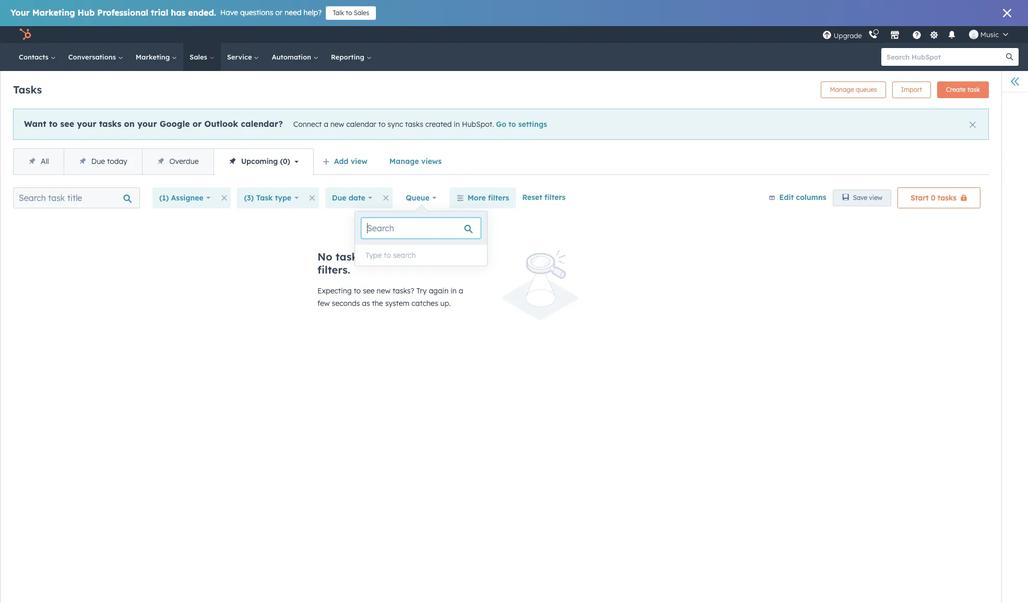 Task type: describe. For each thing, give the bounding box(es) containing it.
sales inside button
[[354, 9, 369, 17]]

1 your from the left
[[77, 119, 96, 129]]

start
[[911, 193, 929, 203]]

overdue
[[170, 157, 199, 166]]

due today link
[[64, 149, 142, 174]]

google
[[160, 119, 190, 129]]

calling icon image
[[868, 30, 878, 40]]

due today
[[91, 157, 127, 166]]

create task link
[[937, 81, 989, 98]]

help image
[[912, 31, 922, 40]]

task
[[968, 86, 980, 93]]

new inside want to see your tasks on your google or outlook calendar? alert
[[330, 120, 344, 129]]

settings
[[518, 120, 547, 129]]

upgrade image
[[823, 31, 832, 40]]

save
[[853, 194, 868, 202]]

new inside 'expecting to see new tasks? try again in a few seconds as the system catches up.'
[[377, 286, 391, 296]]

hub
[[78, 7, 95, 18]]

help button
[[908, 26, 926, 43]]

(1)
[[159, 193, 169, 203]]

contacts
[[19, 53, 51, 61]]

more filters link
[[450, 188, 516, 208]]

conversations
[[68, 53, 118, 61]]

(3)
[[244, 193, 254, 203]]

tasks banner
[[13, 78, 989, 98]]

filters for more filters
[[488, 193, 509, 203]]

1 vertical spatial marketing
[[136, 53, 172, 61]]

upgrade
[[834, 31, 862, 39]]

connect
[[293, 120, 322, 129]]

have
[[220, 8, 238, 17]]

reporting link
[[325, 43, 378, 71]]

sales link
[[183, 43, 221, 71]]

settings link
[[928, 29, 941, 40]]

talk to sales button
[[326, 6, 376, 20]]

(3) task type
[[244, 193, 291, 203]]

filters for reset filters
[[545, 193, 566, 202]]

due date
[[332, 193, 365, 203]]

)
[[288, 157, 290, 166]]

calendar?
[[241, 119, 283, 129]]

automation
[[272, 53, 313, 61]]

Search HubSpot search field
[[882, 48, 1010, 66]]

match
[[366, 250, 399, 263]]

close image for have questions or need help?
[[1003, 9, 1012, 17]]

try
[[417, 286, 427, 296]]

as
[[362, 299, 370, 308]]

manage for manage views
[[390, 157, 419, 166]]

to for talk to sales
[[346, 9, 352, 17]]

create
[[946, 86, 966, 93]]

conversations link
[[62, 43, 129, 71]]

music button
[[963, 26, 1015, 43]]

hubspot.
[[462, 120, 494, 129]]

want
[[24, 119, 46, 129]]

want to see your tasks on your google or outlook calendar? alert
[[13, 109, 989, 140]]

marketplaces button
[[884, 26, 906, 43]]

music
[[981, 30, 999, 39]]

add view
[[334, 157, 368, 166]]

to right "go"
[[509, 120, 516, 129]]

navigation containing all
[[13, 148, 314, 175]]

import
[[901, 86, 922, 93]]

go to settings link
[[496, 120, 547, 129]]

queue
[[406, 193, 430, 203]]

want to see your tasks on your google or outlook calendar?
[[24, 119, 283, 129]]

or inside want to see your tasks on your google or outlook calendar? alert
[[193, 119, 202, 129]]

help?
[[304, 8, 322, 17]]

import link
[[892, 81, 931, 98]]

automation link
[[266, 43, 325, 71]]

save view button
[[833, 190, 892, 206]]

filters.
[[318, 263, 350, 276]]

service link
[[221, 43, 266, 71]]

a inside want to see your tasks on your google or outlook calendar? alert
[[324, 120, 328, 129]]

calendar
[[346, 120, 376, 129]]

in inside want to see your tasks on your google or outlook calendar? alert
[[454, 120, 460, 129]]

view for add view
[[351, 157, 368, 166]]

current
[[422, 250, 460, 263]]

type
[[366, 251, 382, 260]]

settings image
[[930, 31, 939, 40]]

Search task title search field
[[13, 188, 140, 208]]

tasks left on
[[99, 119, 121, 129]]

marketplaces image
[[890, 31, 900, 40]]

created
[[425, 120, 452, 129]]

expecting
[[318, 286, 352, 296]]

today
[[107, 157, 127, 166]]

manage views
[[390, 157, 442, 166]]



Task type: locate. For each thing, give the bounding box(es) containing it.
date
[[349, 193, 365, 203]]

your right on
[[137, 119, 157, 129]]

0 horizontal spatial your
[[77, 119, 96, 129]]

again
[[429, 286, 449, 296]]

reporting
[[331, 53, 366, 61]]

manage queues link
[[821, 81, 886, 98]]

1 horizontal spatial the
[[402, 250, 419, 263]]

1 vertical spatial the
[[372, 299, 383, 308]]

marketing left hub
[[32, 7, 75, 18]]

0 vertical spatial 0
[[283, 157, 288, 166]]

see right want
[[60, 119, 74, 129]]

sales inside 'link'
[[190, 53, 209, 61]]

filters right more
[[488, 193, 509, 203]]

tasks inside button
[[938, 193, 957, 203]]

all
[[41, 157, 49, 166]]

2 your from the left
[[137, 119, 157, 129]]

1 horizontal spatial 0
[[931, 193, 936, 203]]

due for due today
[[91, 157, 105, 166]]

view
[[351, 157, 368, 166], [869, 194, 883, 202]]

up.
[[440, 299, 451, 308]]

0 vertical spatial a
[[324, 120, 328, 129]]

1 horizontal spatial manage
[[830, 86, 854, 93]]

professional
[[97, 7, 148, 18]]

1 vertical spatial view
[[869, 194, 883, 202]]

tasks
[[13, 83, 42, 96]]

1 vertical spatial in
[[451, 286, 457, 296]]

search image
[[1006, 53, 1014, 61]]

0 right start
[[931, 193, 936, 203]]

your
[[10, 7, 30, 18]]

tasks right sync
[[405, 120, 423, 129]]

see inside 'expecting to see new tasks? try again in a few seconds as the system catches up.'
[[363, 286, 375, 296]]

manage queues
[[830, 86, 877, 93]]

due
[[91, 157, 105, 166], [332, 193, 347, 203]]

see for new
[[363, 286, 375, 296]]

add
[[334, 157, 349, 166]]

view right the add
[[351, 157, 368, 166]]

to inside button
[[346, 9, 352, 17]]

a
[[324, 120, 328, 129], [459, 286, 463, 296]]

view inside popup button
[[351, 157, 368, 166]]

(
[[280, 157, 283, 166]]

to up 'seconds'
[[354, 286, 361, 296]]

upcoming ( 0 )
[[241, 157, 290, 166]]

due date button
[[325, 188, 379, 208]]

1 vertical spatial or
[[193, 119, 202, 129]]

0 horizontal spatial due
[[91, 157, 105, 166]]

manage views link
[[383, 151, 449, 172]]

due inside due today link
[[91, 157, 105, 166]]

tasks
[[99, 119, 121, 129], [405, 120, 423, 129], [938, 193, 957, 203], [336, 250, 363, 263]]

your marketing hub professional trial has ended. have questions or need help?
[[10, 7, 322, 18]]

service
[[227, 53, 254, 61]]

upcoming
[[241, 157, 278, 166]]

view for save view
[[869, 194, 883, 202]]

1 horizontal spatial view
[[869, 194, 883, 202]]

0 horizontal spatial sales
[[190, 53, 209, 61]]

filters
[[545, 193, 566, 202], [488, 193, 509, 203]]

to for type to search
[[384, 251, 391, 260]]

no tasks match the current filters.
[[318, 250, 460, 276]]

1 horizontal spatial or
[[275, 8, 283, 17]]

0 right upcoming
[[283, 157, 288, 166]]

0 horizontal spatial the
[[372, 299, 383, 308]]

see for your
[[60, 119, 74, 129]]

navigation
[[13, 148, 314, 175]]

new
[[330, 120, 344, 129], [377, 286, 391, 296]]

overdue link
[[142, 149, 213, 174]]

0 vertical spatial new
[[330, 120, 344, 129]]

create task
[[946, 86, 980, 93]]

view inside button
[[869, 194, 883, 202]]

catches
[[412, 299, 438, 308]]

to right type
[[384, 251, 391, 260]]

no
[[318, 250, 333, 263]]

outlook
[[204, 119, 238, 129]]

a inside 'expecting to see new tasks? try again in a few seconds as the system catches up.'
[[459, 286, 463, 296]]

reset
[[522, 193, 542, 202]]

close image up music popup button
[[1003, 9, 1012, 17]]

1 horizontal spatial due
[[332, 193, 347, 203]]

start 0 tasks button
[[898, 188, 981, 208]]

1 vertical spatial manage
[[390, 157, 419, 166]]

filters inside button
[[545, 193, 566, 202]]

close image
[[1003, 9, 1012, 17], [970, 122, 976, 128]]

marketing down trial
[[136, 53, 172, 61]]

system
[[385, 299, 410, 308]]

hubspot link
[[13, 28, 39, 41]]

menu containing music
[[821, 26, 1016, 43]]

0 horizontal spatial see
[[60, 119, 74, 129]]

greg robinson image
[[969, 30, 979, 39]]

or
[[275, 8, 283, 17], [193, 119, 202, 129]]

close image for connect a new calendar to sync tasks created in hubspot.
[[970, 122, 976, 128]]

1 vertical spatial sales
[[190, 53, 209, 61]]

new left calendar
[[330, 120, 344, 129]]

1 vertical spatial see
[[363, 286, 375, 296]]

or right google
[[193, 119, 202, 129]]

0 horizontal spatial close image
[[970, 122, 976, 128]]

0 horizontal spatial or
[[193, 119, 202, 129]]

0 vertical spatial in
[[454, 120, 460, 129]]

edit
[[780, 193, 794, 202]]

the inside 'expecting to see new tasks? try again in a few seconds as the system catches up.'
[[372, 299, 383, 308]]

0 vertical spatial manage
[[830, 86, 854, 93]]

0 vertical spatial view
[[351, 157, 368, 166]]

to for expecting to see new tasks? try again in a few seconds as the system catches up.
[[354, 286, 361, 296]]

0 horizontal spatial new
[[330, 120, 344, 129]]

assignee
[[171, 193, 204, 203]]

talk to sales
[[333, 9, 369, 17]]

to inside 'expecting to see new tasks? try again in a few seconds as the system catches up.'
[[354, 286, 361, 296]]

marketing link
[[129, 43, 183, 71]]

go
[[496, 120, 507, 129]]

manage left queues on the right top of page
[[830, 86, 854, 93]]

views
[[421, 157, 442, 166]]

search
[[393, 251, 416, 260]]

1 vertical spatial close image
[[970, 122, 976, 128]]

1 horizontal spatial marketing
[[136, 53, 172, 61]]

connect a new calendar to sync tasks created in hubspot. go to settings
[[293, 120, 547, 129]]

0 horizontal spatial manage
[[390, 157, 419, 166]]

add view button
[[316, 151, 376, 172]]

or inside your marketing hub professional trial has ended. have questions or need help?
[[275, 8, 283, 17]]

due left date
[[332, 193, 347, 203]]

few
[[318, 299, 330, 308]]

trial
[[151, 7, 168, 18]]

tasks inside no tasks match the current filters.
[[336, 250, 363, 263]]

due inside due date "popup button"
[[332, 193, 347, 203]]

in right 'created'
[[454, 120, 460, 129]]

notifications button
[[943, 26, 961, 43]]

in inside 'expecting to see new tasks? try again in a few seconds as the system catches up.'
[[451, 286, 457, 296]]

tasks right start
[[938, 193, 957, 203]]

to
[[346, 9, 352, 17], [49, 119, 58, 129], [379, 120, 386, 129], [509, 120, 516, 129], [384, 251, 391, 260], [354, 286, 361, 296]]

has
[[171, 7, 186, 18]]

see up as
[[363, 286, 375, 296]]

search button
[[1001, 48, 1019, 66]]

marketing
[[32, 7, 75, 18], [136, 53, 172, 61]]

sales right talk
[[354, 9, 369, 17]]

start 0 tasks
[[911, 193, 957, 203]]

task
[[256, 193, 273, 203]]

your up due today link
[[77, 119, 96, 129]]

your
[[77, 119, 96, 129], [137, 119, 157, 129]]

1 vertical spatial a
[[459, 286, 463, 296]]

queue button
[[399, 188, 444, 208]]

reset filters
[[522, 193, 566, 202]]

seconds
[[332, 299, 360, 308]]

manage inside manage queues link
[[830, 86, 854, 93]]

notifications image
[[947, 31, 957, 40]]

1 horizontal spatial a
[[459, 286, 463, 296]]

1 horizontal spatial see
[[363, 286, 375, 296]]

save view
[[853, 194, 883, 202]]

a right again on the top
[[459, 286, 463, 296]]

due for due date
[[332, 193, 347, 203]]

filters right reset
[[545, 193, 566, 202]]

1 horizontal spatial close image
[[1003, 9, 1012, 17]]

questions
[[240, 8, 273, 17]]

tasks left type
[[336, 250, 363, 263]]

to for want to see your tasks on your google or outlook calendar?
[[49, 119, 58, 129]]

0
[[283, 157, 288, 166], [931, 193, 936, 203]]

the
[[402, 250, 419, 263], [372, 299, 383, 308]]

Search search field
[[361, 218, 481, 239]]

the inside no tasks match the current filters.
[[402, 250, 419, 263]]

manage left views
[[390, 157, 419, 166]]

(3) task type button
[[237, 188, 305, 208]]

1 vertical spatial 0
[[931, 193, 936, 203]]

reset filters button
[[522, 188, 566, 202]]

a right connect
[[324, 120, 328, 129]]

sales left service
[[190, 53, 209, 61]]

to right want
[[49, 119, 58, 129]]

1 horizontal spatial filters
[[545, 193, 566, 202]]

0 vertical spatial the
[[402, 250, 419, 263]]

close image down task
[[970, 122, 976, 128]]

(1) assignee
[[159, 193, 204, 203]]

type to search
[[366, 251, 416, 260]]

1 vertical spatial new
[[377, 286, 391, 296]]

manage for manage queues
[[830, 86, 854, 93]]

need
[[285, 8, 302, 17]]

0 horizontal spatial marketing
[[32, 7, 75, 18]]

manage
[[830, 86, 854, 93], [390, 157, 419, 166]]

see
[[60, 119, 74, 129], [363, 286, 375, 296]]

edit columns button
[[769, 191, 827, 205]]

menu
[[821, 26, 1016, 43]]

close image inside want to see your tasks on your google or outlook calendar? alert
[[970, 122, 976, 128]]

1 horizontal spatial sales
[[354, 9, 369, 17]]

0 vertical spatial close image
[[1003, 9, 1012, 17]]

the right match
[[402, 250, 419, 263]]

hubspot image
[[19, 28, 31, 41]]

0 horizontal spatial filters
[[488, 193, 509, 203]]

1 horizontal spatial new
[[377, 286, 391, 296]]

queues
[[856, 86, 877, 93]]

0 vertical spatial sales
[[354, 9, 369, 17]]

0 vertical spatial marketing
[[32, 7, 75, 18]]

new up system
[[377, 286, 391, 296]]

in up up.
[[451, 286, 457, 296]]

sync
[[388, 120, 403, 129]]

more filters
[[468, 193, 509, 203]]

0 horizontal spatial 0
[[283, 157, 288, 166]]

0 horizontal spatial a
[[324, 120, 328, 129]]

0 inside button
[[931, 193, 936, 203]]

to left sync
[[379, 120, 386, 129]]

0 vertical spatial or
[[275, 8, 283, 17]]

view right save
[[869, 194, 883, 202]]

to right talk
[[346, 9, 352, 17]]

1 vertical spatial due
[[332, 193, 347, 203]]

0 vertical spatial see
[[60, 119, 74, 129]]

manage inside manage views link
[[390, 157, 419, 166]]

(1) assignee button
[[153, 188, 218, 208]]

the right as
[[372, 299, 383, 308]]

see inside alert
[[60, 119, 74, 129]]

due left today
[[91, 157, 105, 166]]

0 horizontal spatial view
[[351, 157, 368, 166]]

expecting to see new tasks? try again in a few seconds as the system catches up.
[[318, 286, 463, 308]]

type
[[275, 193, 291, 203]]

0 vertical spatial due
[[91, 157, 105, 166]]

1 horizontal spatial your
[[137, 119, 157, 129]]

or left need
[[275, 8, 283, 17]]



Task type: vqa. For each thing, say whether or not it's contained in the screenshot.
Manage views MANAGE
yes



